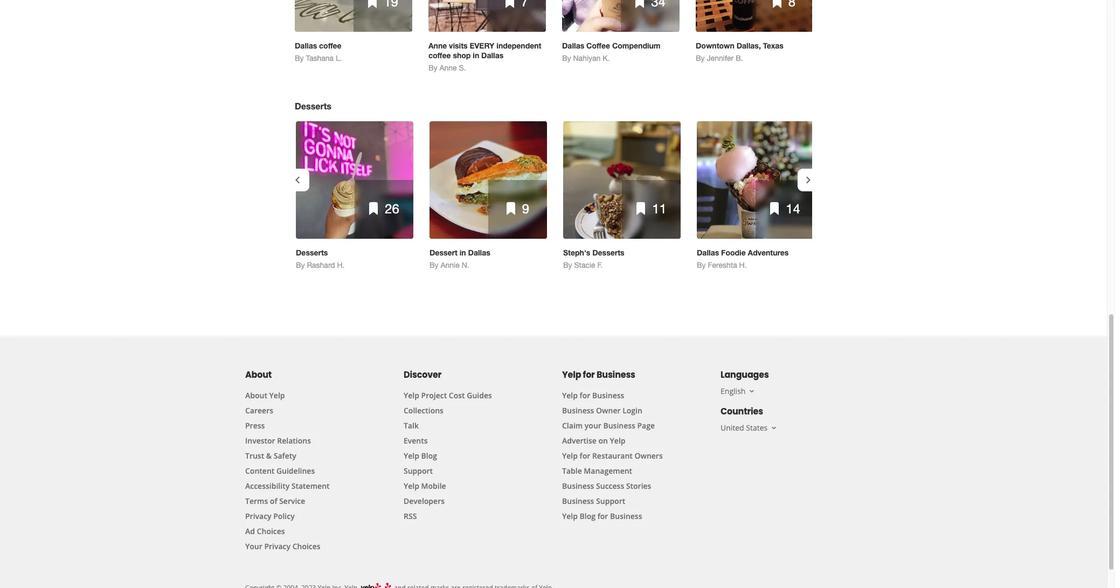 Task type: describe. For each thing, give the bounding box(es) containing it.
yelp up yelp for business link
[[562, 369, 582, 381]]

yelp up 'claim'
[[562, 390, 578, 401]]

11
[[653, 201, 667, 216]]

blog inside yelp for business business owner login claim your business page advertise on yelp yelp for restaurant owners table management business success stories business support yelp blog for business
[[580, 511, 596, 521]]

by inside downtown dallas, texas by jennifer b.
[[696, 54, 705, 63]]

stacie
[[575, 261, 596, 270]]

accessibility
[[245, 481, 290, 491]]

owners
[[635, 451, 663, 461]]

yelp logo image
[[361, 582, 381, 588]]

about for about
[[245, 369, 272, 381]]

trust
[[245, 451, 264, 461]]

content guidelines link
[[245, 466, 315, 476]]

talk link
[[404, 421, 419, 431]]

for down the advertise
[[580, 451, 591, 461]]

blog inside yelp project cost guides collections talk events yelp blog support yelp mobile developers rss
[[421, 451, 437, 461]]

coffee
[[587, 41, 610, 50]]

support inside yelp for business business owner login claim your business page advertise on yelp yelp for restaurant owners table management business success stories business support yelp blog for business
[[596, 496, 626, 506]]

united states button
[[721, 423, 779, 433]]

talk
[[404, 421, 419, 431]]

&
[[266, 451, 272, 461]]

foodie
[[722, 248, 746, 257]]

in inside anne visits every independent coffee shop in dallas by anne s.
[[473, 51, 480, 60]]

united states
[[721, 423, 768, 433]]

yelp up table
[[562, 451, 578, 461]]

safety
[[274, 451, 296, 461]]

success
[[596, 481, 625, 491]]

support link
[[404, 466, 433, 476]]

collections
[[404, 406, 444, 416]]

texas
[[763, 41, 784, 50]]

jennifer
[[707, 54, 734, 63]]

k.
[[603, 54, 610, 63]]

advertise
[[562, 436, 597, 446]]

dallas coffee link
[[295, 41, 413, 51]]

restaurant
[[593, 451, 633, 461]]

1 vertical spatial choices
[[293, 541, 321, 552]]

compendium
[[613, 41, 661, 50]]

policy
[[274, 511, 295, 521]]

yelp project cost guides collections talk events yelp blog support yelp mobile developers rss
[[404, 390, 492, 521]]

terms of service link
[[245, 496, 305, 506]]

downtown dallas, texas link
[[696, 41, 814, 51]]

rss link
[[404, 511, 417, 521]]

dallas,
[[737, 41, 761, 50]]

26 link
[[296, 121, 414, 239]]

h. inside dallas foodie adventures by fereshta h.
[[740, 261, 747, 270]]

9 link
[[430, 121, 547, 239]]

owner
[[596, 406, 621, 416]]

for down "business support" link
[[598, 511, 609, 521]]

claim your business page link
[[562, 421, 655, 431]]

accessibility statement link
[[245, 481, 330, 491]]

dallas coffee compendium link
[[562, 41, 680, 51]]

coffee inside the dallas coffee by tashana l.
[[319, 41, 342, 50]]

investor relations link
[[245, 436, 311, 446]]

by inside desserts by rashard h.
[[296, 261, 305, 270]]

events
[[404, 436, 428, 446]]

dallas coffee compendium by nahiyan k.
[[562, 41, 661, 63]]

11 link
[[564, 121, 681, 239]]

business down table
[[562, 481, 594, 491]]

dallas inside anne visits every independent coffee shop in dallas by anne s.
[[482, 51, 504, 60]]

about yelp careers press investor relations trust & safety content guidelines accessibility statement terms of service privacy policy ad choices your privacy choices
[[245, 390, 330, 552]]

dallas foodie adventures link
[[697, 248, 815, 258]]

dessert in dallas by annie n.
[[430, 248, 491, 270]]

press
[[245, 421, 265, 431]]

by inside dessert in dallas by annie n.
[[430, 261, 439, 270]]

dallas for dallas coffee compendium
[[562, 41, 585, 50]]

by inside steph's desserts by stacie f.
[[564, 261, 572, 270]]

developers
[[404, 496, 445, 506]]

press link
[[245, 421, 265, 431]]

yelp down events link
[[404, 451, 420, 461]]

16 chevron down v2 image
[[748, 387, 757, 396]]

cost
[[449, 390, 465, 401]]

business down "stories"
[[610, 511, 643, 521]]

yelp for restaurant owners link
[[562, 451, 663, 461]]

dallas for dallas foodie adventures
[[697, 248, 719, 257]]

for up business owner login link
[[580, 390, 591, 401]]

yelp for business business owner login claim your business page advertise on yelp yelp for restaurant owners table management business success stories business support yelp blog for business
[[562, 390, 663, 521]]

countries
[[721, 406, 764, 418]]

every
[[470, 41, 495, 50]]

desserts for desserts by rashard h.
[[296, 248, 328, 257]]

guidelines
[[277, 466, 315, 476]]

yelp project cost guides link
[[404, 390, 492, 401]]

collections link
[[404, 406, 444, 416]]

yelp for business link
[[562, 390, 625, 401]]

dessert
[[430, 248, 458, 257]]

dallas foodie adventures by fereshta h.
[[697, 248, 789, 270]]

rss
[[404, 511, 417, 521]]

yelp for business
[[562, 369, 636, 381]]

login
[[623, 406, 643, 416]]

ad choices link
[[245, 526, 285, 537]]

b.
[[736, 54, 743, 63]]



Task type: locate. For each thing, give the bounding box(es) containing it.
coffee down visits
[[429, 51, 451, 60]]

0 vertical spatial anne
[[429, 41, 447, 50]]

dessert in dallas link
[[430, 248, 547, 258]]

content
[[245, 466, 275, 476]]

in inside dessert in dallas by annie n.
[[460, 248, 466, 257]]

adventures
[[748, 248, 789, 257]]

by down 'steph's'
[[564, 261, 572, 270]]

business up owner
[[593, 390, 625, 401]]

anne left visits
[[429, 41, 447, 50]]

by inside anne visits every independent coffee shop in dallas by anne s.
[[429, 64, 438, 72]]

by inside the dallas coffee by tashana l.
[[295, 54, 304, 63]]

your
[[245, 541, 262, 552]]

business up 'claim'
[[562, 406, 594, 416]]

downtown dallas, texas by jennifer b.
[[696, 41, 784, 63]]

choices
[[257, 526, 285, 537], [293, 541, 321, 552]]

9
[[522, 201, 530, 216]]

coffee inside anne visits every independent coffee shop in dallas by anne s.
[[429, 51, 451, 60]]

tashana
[[306, 54, 334, 63]]

h. down foodie
[[740, 261, 747, 270]]

english button
[[721, 386, 757, 396]]

investor
[[245, 436, 275, 446]]

for
[[583, 369, 595, 381], [580, 390, 591, 401], [580, 451, 591, 461], [598, 511, 609, 521]]

languages
[[721, 369, 769, 381]]

yelp down support link
[[404, 481, 420, 491]]

dallas inside dessert in dallas by annie n.
[[468, 248, 491, 257]]

0 vertical spatial privacy
[[245, 511, 272, 521]]

blog up support link
[[421, 451, 437, 461]]

by left s.
[[429, 64, 438, 72]]

privacy down terms
[[245, 511, 272, 521]]

project
[[421, 390, 447, 401]]

claim
[[562, 421, 583, 431]]

statement
[[292, 481, 330, 491]]

desserts by rashard h.
[[296, 248, 345, 270]]

1 vertical spatial in
[[460, 248, 466, 257]]

nahiyan
[[573, 54, 601, 63]]

14
[[786, 201, 801, 216]]

events link
[[404, 436, 428, 446]]

discover
[[404, 369, 442, 381]]

terms
[[245, 496, 268, 506]]

1 horizontal spatial choices
[[293, 541, 321, 552]]

anne visits every independent coffee shop in dallas link
[[429, 41, 546, 60]]

desserts inside steph's desserts by stacie f.
[[593, 248, 625, 257]]

dallas inside the dallas coffee by tashana l.
[[295, 41, 317, 50]]

privacy policy link
[[245, 511, 295, 521]]

1 vertical spatial anne
[[440, 64, 457, 72]]

1 vertical spatial coffee
[[429, 51, 451, 60]]

yelp blog for business link
[[562, 511, 643, 521]]

desserts for desserts
[[295, 101, 332, 111]]

1 horizontal spatial blog
[[580, 511, 596, 521]]

dallas up nahiyan
[[562, 41, 585, 50]]

united
[[721, 423, 745, 433]]

about inside about yelp careers press investor relations trust & safety content guidelines accessibility statement terms of service privacy policy ad choices your privacy choices
[[245, 390, 267, 401]]

shop
[[453, 51, 471, 60]]

english
[[721, 386, 746, 396]]

choices down policy
[[293, 541, 321, 552]]

anne left s.
[[440, 64, 457, 72]]

fereshta
[[708, 261, 738, 270]]

by left fereshta
[[697, 261, 706, 270]]

by left nahiyan
[[562, 54, 571, 63]]

dallas up fereshta
[[697, 248, 719, 257]]

about up about yelp link at the left of the page
[[245, 369, 272, 381]]

stories
[[627, 481, 652, 491]]

business owner login link
[[562, 406, 643, 416]]

yelp up the collections
[[404, 390, 420, 401]]

0 horizontal spatial h.
[[337, 261, 345, 270]]

desserts link
[[296, 248, 414, 258]]

about
[[245, 369, 272, 381], [245, 390, 267, 401]]

coffee
[[319, 41, 342, 50], [429, 51, 451, 60]]

26
[[385, 201, 400, 216]]

blog down "business support" link
[[580, 511, 596, 521]]

1 horizontal spatial h.
[[740, 261, 747, 270]]

business up yelp for business link
[[597, 369, 636, 381]]

0 horizontal spatial support
[[404, 466, 433, 476]]

1 vertical spatial privacy
[[264, 541, 291, 552]]

visits
[[449, 41, 468, 50]]

on
[[599, 436, 608, 446]]

1 vertical spatial support
[[596, 496, 626, 506]]

0 vertical spatial in
[[473, 51, 480, 60]]

by left rashard
[[296, 261, 305, 270]]

steph's
[[564, 248, 591, 257]]

l.
[[336, 54, 342, 63]]

careers link
[[245, 406, 273, 416]]

by down dessert
[[430, 261, 439, 270]]

business
[[597, 369, 636, 381], [593, 390, 625, 401], [562, 406, 594, 416], [604, 421, 636, 431], [562, 481, 594, 491], [562, 496, 594, 506], [610, 511, 643, 521]]

1 about from the top
[[245, 369, 272, 381]]

h. inside desserts by rashard h.
[[337, 261, 345, 270]]

yelp
[[562, 369, 582, 381], [269, 390, 285, 401], [404, 390, 420, 401], [562, 390, 578, 401], [610, 436, 626, 446], [404, 451, 420, 461], [562, 451, 578, 461], [404, 481, 420, 491], [562, 511, 578, 521]]

0 vertical spatial support
[[404, 466, 433, 476]]

in down every
[[473, 51, 480, 60]]

steph's desserts by stacie f.
[[564, 248, 625, 270]]

coffee up l. on the left
[[319, 41, 342, 50]]

h. down 'desserts' link
[[337, 261, 345, 270]]

table
[[562, 466, 582, 476]]

yelp down "business support" link
[[562, 511, 578, 521]]

yelp mobile link
[[404, 481, 446, 491]]

page
[[638, 421, 655, 431]]

1 vertical spatial about
[[245, 390, 267, 401]]

by inside dallas foodie adventures by fereshta h.
[[697, 261, 706, 270]]

desserts up rashard
[[296, 248, 328, 257]]

0 vertical spatial about
[[245, 369, 272, 381]]

of
[[270, 496, 277, 506]]

mobile
[[421, 481, 446, 491]]

2 about from the top
[[245, 390, 267, 401]]

0 horizontal spatial choices
[[257, 526, 285, 537]]

by down downtown at the top
[[696, 54, 705, 63]]

yelp burst image
[[385, 582, 393, 588]]

anne visits every independent coffee shop in dallas by anne s.
[[429, 41, 542, 72]]

1 horizontal spatial in
[[473, 51, 480, 60]]

0 vertical spatial coffee
[[319, 41, 342, 50]]

yelp inside about yelp careers press investor relations trust & safety content guidelines accessibility statement terms of service privacy policy ad choices your privacy choices
[[269, 390, 285, 401]]

0 vertical spatial choices
[[257, 526, 285, 537]]

yelp blog link
[[404, 451, 437, 461]]

dallas coffee by tashana l.
[[295, 41, 342, 63]]

support down yelp blog link on the left bottom of page
[[404, 466, 433, 476]]

1 horizontal spatial support
[[596, 496, 626, 506]]

careers
[[245, 406, 273, 416]]

yelp up careers
[[269, 390, 285, 401]]

choices down privacy policy link
[[257, 526, 285, 537]]

relations
[[277, 436, 311, 446]]

for up yelp for business link
[[583, 369, 595, 381]]

about yelp link
[[245, 390, 285, 401]]

advertise on yelp link
[[562, 436, 626, 446]]

1 vertical spatial blog
[[580, 511, 596, 521]]

in up n.
[[460, 248, 466, 257]]

16 chevron down v2 image
[[770, 424, 779, 432]]

annie
[[441, 261, 460, 270]]

2 h. from the left
[[740, 261, 747, 270]]

business success stories link
[[562, 481, 652, 491]]

0 horizontal spatial coffee
[[319, 41, 342, 50]]

f.
[[598, 261, 603, 270]]

dallas inside dallas coffee compendium by nahiyan k.
[[562, 41, 585, 50]]

guides
[[467, 390, 492, 401]]

service
[[279, 496, 305, 506]]

n.
[[462, 261, 469, 270]]

downtown
[[696, 41, 735, 50]]

support inside yelp project cost guides collections talk events yelp blog support yelp mobile developers rss
[[404, 466, 433, 476]]

desserts inside desserts by rashard h.
[[296, 248, 328, 257]]

business up yelp blog for business link
[[562, 496, 594, 506]]

blog
[[421, 451, 437, 461], [580, 511, 596, 521]]

0 horizontal spatial blog
[[421, 451, 437, 461]]

by inside dallas coffee compendium by nahiyan k.
[[562, 54, 571, 63]]

dallas down every
[[482, 51, 504, 60]]

ad
[[245, 526, 255, 537]]

dallas inside dallas foodie adventures by fereshta h.
[[697, 248, 719, 257]]

business down owner
[[604, 421, 636, 431]]

1 h. from the left
[[337, 261, 345, 270]]

dallas for dallas coffee
[[295, 41, 317, 50]]

by left the tashana on the top left of page
[[295, 54, 304, 63]]

dallas up the tashana on the top left of page
[[295, 41, 317, 50]]

0 horizontal spatial in
[[460, 248, 466, 257]]

0 vertical spatial blog
[[421, 451, 437, 461]]

support down success
[[596, 496, 626, 506]]

developers link
[[404, 496, 445, 506]]

privacy down ad choices link
[[264, 541, 291, 552]]

desserts down the tashana on the top left of page
[[295, 101, 332, 111]]

1 horizontal spatial coffee
[[429, 51, 451, 60]]

your privacy choices link
[[245, 541, 321, 552]]

business support link
[[562, 496, 626, 506]]

dallas up n.
[[468, 248, 491, 257]]

about up careers
[[245, 390, 267, 401]]

desserts up f. on the right of the page
[[593, 248, 625, 257]]

h.
[[337, 261, 345, 270], [740, 261, 747, 270]]

yelp right on
[[610, 436, 626, 446]]

about for about yelp careers press investor relations trust & safety content guidelines accessibility statement terms of service privacy policy ad choices your privacy choices
[[245, 390, 267, 401]]

trust & safety link
[[245, 451, 296, 461]]



Task type: vqa. For each thing, say whether or not it's contained in the screenshot.
Table Management link
yes



